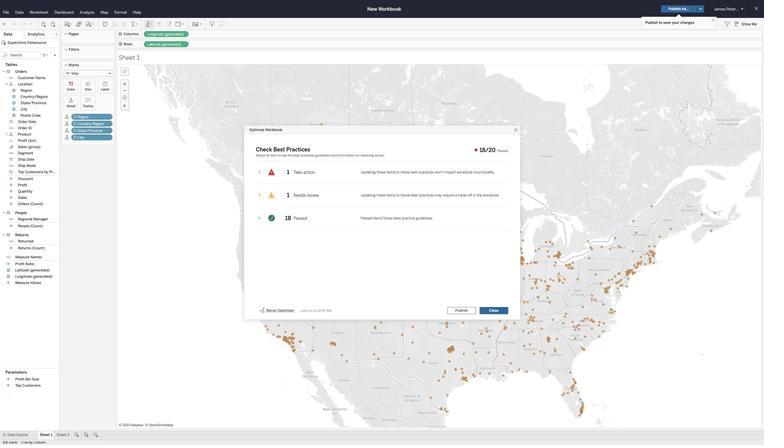 Task type: vqa. For each thing, say whether or not it's contained in the screenshot.
"ITEM"
yes



Task type: describe. For each thing, give the bounding box(es) containing it.
best down practices
[[294, 154, 300, 157]]

pause auto updates image
[[50, 21, 56, 27]]

workbook for new workbook
[[379, 6, 402, 12]]

1 left column
[[33, 441, 34, 445]]

am
[[327, 309, 332, 313]]

workbook for optimize workbook
[[266, 128, 283, 132]]

616 marks
[[3, 441, 18, 445]]

run
[[308, 309, 313, 313]]

null detail image for region
[[65, 114, 69, 119]]

highlight image
[[146, 21, 153, 27]]

data guide image
[[725, 21, 731, 27]]

columns
[[124, 32, 139, 36]]

in
[[473, 193, 476, 198]]

new data source image
[[41, 21, 47, 27]]

discount
[[18, 177, 33, 181]]

code
[[32, 114, 41, 118]]

orders (count)
[[18, 202, 43, 206]]

marks. press enter to open the view data window.. use arrow keys to navigate data visualization elements. image
[[118, 64, 762, 428]]

parameters
[[5, 370, 27, 375]]

off
[[468, 193, 473, 198]]

best up "practice"
[[411, 193, 419, 198]]

1 horizontal spatial region
[[78, 115, 89, 119]]

18 passed
[[286, 215, 308, 222]]

orders for orders (count)
[[18, 202, 29, 206]]

sales for sales
[[18, 196, 27, 200]]

new workbook
[[368, 6, 402, 12]]

select
[[256, 154, 266, 157]]

passed items follow best practice guidelines.
[[361, 216, 434, 221]]

1 horizontal spatial replay animation image
[[29, 22, 33, 26]]

profit (bin)
[[18, 139, 36, 143]]

take action
[[294, 170, 315, 175]]

profit for profit (bin)
[[18, 139, 27, 143]]

postal code
[[21, 114, 41, 118]]

updating these items to follow best practices may require a trade-off in the workbook.
[[361, 193, 501, 198]]

map inside map popup button
[[71, 71, 79, 76]]

1 vertical spatial latitude
[[15, 268, 29, 273]]

names
[[30, 255, 42, 259]]

profit ratio
[[15, 262, 34, 266]]

order for order date
[[18, 120, 28, 124]]

analytics
[[28, 32, 44, 36]]

items for take action
[[387, 170, 396, 175]]

0 vertical spatial map
[[101, 10, 108, 15]]

these for take action
[[377, 170, 386, 175]]

1 horizontal spatial country/region
[[78, 122, 104, 126]]

me
[[753, 22, 758, 26]]

james
[[715, 7, 726, 11]]

regional
[[18, 217, 32, 221]]

publish inside button
[[456, 309, 468, 313]]

2 horizontal spatial sheet
[[119, 53, 135, 62]]

zoom in (double-click) image
[[122, 81, 128, 87]]

0 horizontal spatial longitude
[[15, 275, 32, 279]]

action
[[304, 170, 315, 175]]

won't
[[435, 170, 444, 175]]

as...
[[683, 7, 690, 11]]

totals image
[[131, 21, 138, 27]]

© 2023 mapbox © openstreetmap
[[119, 423, 173, 427]]

order id
[[18, 126, 32, 130]]

worksheet
[[29, 10, 48, 15]]

zoom out (shift+double-click) image
[[122, 87, 128, 94]]

see
[[282, 154, 287, 157]]

null detail image for country/region
[[65, 121, 69, 126]]

ratio
[[25, 262, 34, 266]]

sort descending image
[[122, 21, 128, 27]]

marks
[[9, 441, 18, 445]]

last
[[301, 309, 307, 313]]

2 vertical spatial follow
[[384, 216, 393, 221]]

to for updating these items to follow best practices won't impact workbook functionality.
[[397, 170, 400, 175]]

tables
[[5, 62, 17, 67]]

0 vertical spatial latitude
[[147, 42, 161, 47]]

1 horizontal spatial sheet
[[57, 433, 67, 437]]

save
[[664, 21, 672, 25]]

2
[[67, 433, 70, 437]]

workbook
[[457, 170, 473, 175]]

customers for top customers by profit
[[25, 170, 43, 174]]

superstore
[[7, 41, 26, 45]]

updating for needs review
[[361, 193, 376, 198]]

0 horizontal spatial longitude (generated)
[[15, 275, 52, 279]]

0 horizontal spatial the
[[288, 154, 293, 157]]

mode
[[26, 164, 36, 168]]

1 down columns
[[137, 53, 140, 62]]

follow for action
[[401, 170, 411, 175]]

returns (count)
[[18, 246, 45, 250]]

tooltip
[[83, 104, 93, 108]]

2023
[[123, 423, 131, 427]]

values
[[30, 281, 41, 285]]

require
[[443, 193, 455, 198]]

follow for review
[[401, 193, 411, 198]]

map button
[[64, 70, 113, 77]]

resolving
[[361, 154, 374, 157]]

help
[[133, 10, 141, 15]]

your
[[673, 21, 680, 25]]

show
[[742, 22, 752, 26]]

0 vertical spatial data
[[15, 10, 24, 15]]

0 horizontal spatial size
[[32, 378, 39, 382]]

postal
[[21, 114, 31, 118]]

color
[[67, 88, 75, 91]]

(bin)
[[28, 139, 36, 143]]

profit for profit
[[18, 183, 27, 187]]

collapse image
[[55, 33, 58, 36]]

guidelines
[[316, 154, 331, 157]]

1 horizontal spatial passed
[[361, 216, 373, 221]]

to use edit in desktop, save the workbook outside of personal space image
[[219, 21, 225, 27]]

people (count)
[[18, 224, 43, 228]]

filters
[[69, 48, 79, 52]]

quantity
[[18, 189, 33, 194]]

practice
[[402, 216, 415, 221]]

orders for orders
[[15, 70, 27, 74]]

and
[[332, 154, 337, 157]]

analysis
[[80, 10, 95, 15]]

practices for action
[[419, 170, 434, 175]]

guidelines.
[[416, 216, 434, 221]]

returns for returns
[[15, 233, 29, 237]]

date for order date
[[28, 120, 36, 124]]

needs
[[294, 193, 306, 198]]

18/20
[[480, 147, 496, 154]]

check
[[256, 146, 272, 153]]

0 vertical spatial longitude
[[147, 32, 164, 36]]

by for profit
[[44, 170, 48, 174]]

id
[[28, 126, 32, 130]]

2 vertical spatial data
[[7, 433, 15, 437]]

close
[[490, 309, 499, 313]]

dashboard
[[54, 10, 74, 15]]

top customers
[[15, 384, 41, 388]]

2 © from the left
[[145, 423, 148, 427]]

1 left 'needs' at the top left of the page
[[287, 192, 290, 199]]

superstore datasource
[[7, 41, 46, 45]]

profit for profit bin size
[[15, 378, 25, 382]]

1 row by 1 column
[[21, 441, 46, 445]]

(count) for returns (count)
[[32, 246, 45, 250]]

file
[[3, 10, 9, 15]]

(count) for people (count)
[[30, 224, 43, 228]]

close button
[[480, 307, 509, 314]]

1 horizontal spatial size
[[85, 88, 91, 91]]

impact
[[445, 170, 456, 175]]

source
[[16, 433, 28, 437]]

functionality.
[[474, 170, 495, 175]]



Task type: locate. For each thing, give the bounding box(es) containing it.
1 measure from the top
[[15, 255, 30, 259]]

(count) up names
[[32, 246, 45, 250]]

the
[[288, 154, 293, 157], [477, 193, 483, 198]]

(generated)
[[165, 32, 184, 36], [162, 42, 181, 47], [30, 268, 50, 273], [33, 275, 52, 279]]

sheet 1
[[119, 53, 140, 62], [40, 433, 52, 437]]

1 horizontal spatial ©
[[145, 423, 148, 427]]

0 horizontal spatial region
[[21, 88, 32, 93]]

0 horizontal spatial map
[[71, 71, 79, 76]]

best left "practice"
[[394, 216, 401, 221]]

map down the marks
[[71, 71, 79, 76]]

publish
[[669, 7, 682, 11], [646, 21, 659, 25], [456, 309, 468, 313]]

optimize workbook
[[250, 128, 283, 132]]

latitude
[[147, 42, 161, 47], [15, 268, 29, 273]]

1 vertical spatial date
[[26, 157, 34, 162]]

these up passed items follow best practice guidelines.
[[377, 193, 386, 198]]

workbook right new
[[379, 6, 402, 12]]

longitude (generated) up values
[[15, 275, 52, 279]]

close image
[[711, 17, 717, 23]]

map up swap rows and columns icon
[[101, 10, 108, 15]]

returns up the "returned"
[[15, 233, 29, 237]]

1 vertical spatial follow
[[401, 193, 411, 198]]

column
[[35, 441, 46, 445]]

1 sales from the top
[[18, 145, 27, 149]]

may
[[435, 193, 442, 198]]

order date
[[18, 120, 36, 124]]

state/province
[[21, 101, 46, 105], [78, 129, 103, 133]]

practices
[[301, 154, 315, 157], [419, 170, 434, 175], [419, 193, 434, 198]]

these for needs review
[[377, 193, 386, 198]]

1 horizontal spatial latitude (generated)
[[147, 42, 181, 47]]

passed for 18/20
[[498, 149, 509, 153]]

1 vertical spatial by
[[29, 441, 32, 445]]

undo image
[[2, 21, 8, 27]]

Search text field
[[2, 52, 41, 59]]

order for order id
[[18, 126, 28, 130]]

customers down bin at left
[[22, 384, 41, 388]]

0 vertical spatial (count)
[[30, 202, 43, 206]]

latitude (generated) down format workbook icon
[[147, 42, 181, 47]]

0 vertical spatial sales
[[18, 145, 27, 149]]

bin
[[25, 378, 31, 382]]

1 vertical spatial city
[[78, 136, 84, 140]]

2 vertical spatial practices
[[419, 193, 434, 198]]

customers down mode
[[25, 170, 43, 174]]

orders up customer
[[15, 70, 27, 74]]

1 vertical spatial data
[[4, 32, 12, 36]]

workbook right optimize
[[266, 128, 283, 132]]

1 vertical spatial state/province
[[78, 129, 103, 133]]

passed inside 18/20 passed
[[498, 149, 509, 153]]

updating these items to follow best practices won't impact workbook functionality.
[[361, 170, 495, 175]]

1 vertical spatial (count)
[[30, 224, 43, 228]]

0 horizontal spatial sheet 1
[[40, 433, 52, 437]]

row
[[23, 441, 28, 445]]

0 horizontal spatial sheet
[[40, 433, 50, 437]]

1
[[137, 53, 140, 62], [287, 169, 290, 176], [287, 192, 290, 199], [51, 433, 52, 437], [21, 441, 22, 445], [33, 441, 34, 445]]

sales down quantity
[[18, 196, 27, 200]]

map element
[[118, 64, 762, 428]]

measure names
[[15, 255, 42, 259]]

0 vertical spatial size
[[85, 88, 91, 91]]

null detail image for city
[[65, 135, 69, 140]]

these down issues.
[[377, 170, 386, 175]]

18
[[286, 215, 291, 222]]

workbook
[[379, 6, 402, 12], [266, 128, 283, 132]]

size right bin at left
[[32, 378, 39, 382]]

sort ascending image
[[112, 21, 118, 27]]

updating for take action
[[361, 170, 376, 175]]

optimize
[[250, 128, 265, 132]]

country/region down location
[[21, 95, 48, 99]]

0 vertical spatial updating
[[361, 170, 376, 175]]

measure for measure values
[[15, 281, 30, 285]]

practices left may
[[419, 193, 434, 198]]

date up mode
[[26, 157, 34, 162]]

0 horizontal spatial passed
[[294, 216, 308, 221]]

0 vertical spatial by
[[44, 170, 48, 174]]

sales up segment
[[18, 145, 27, 149]]

1 vertical spatial sales
[[18, 196, 27, 200]]

label
[[101, 88, 109, 91]]

replay animation image right redo icon
[[21, 21, 27, 27]]

top for top customers
[[15, 384, 21, 388]]

ship down segment
[[18, 157, 26, 162]]

people up regional
[[15, 211, 27, 215]]

profit for profit ratio
[[15, 262, 25, 266]]

practices
[[287, 146, 311, 153]]

1 vertical spatial updating
[[361, 193, 376, 198]]

ship for ship mode
[[18, 164, 26, 168]]

optimize workbook dialog
[[244, 126, 521, 320]]

date down postal code
[[28, 120, 36, 124]]

passed inside 18 passed
[[294, 216, 308, 221]]

0 vertical spatial follow
[[401, 170, 411, 175]]

2 order from the top
[[18, 126, 28, 130]]

0 horizontal spatial latitude (generated)
[[15, 268, 50, 273]]

region down tooltip
[[78, 115, 89, 119]]

customers for top customers
[[22, 384, 41, 388]]

0 vertical spatial items
[[387, 170, 396, 175]]

1 vertical spatial items
[[387, 193, 396, 198]]

mapbox
[[131, 423, 144, 427]]

0 horizontal spatial workbook
[[266, 128, 283, 132]]

measure values
[[15, 281, 41, 285]]

0 vertical spatial measure
[[15, 255, 30, 259]]

0 horizontal spatial state/province
[[21, 101, 46, 105]]

1 vertical spatial region
[[78, 115, 89, 119]]

new worksheet image
[[64, 21, 72, 27]]

profit bin size
[[15, 378, 39, 382]]

an
[[266, 154, 270, 157]]

2 horizontal spatial publish
[[669, 7, 682, 11]]

2 vertical spatial (count)
[[32, 246, 45, 250]]

0 vertical spatial date
[[28, 120, 36, 124]]

issues.
[[375, 154, 385, 157]]

people
[[15, 211, 27, 215], [18, 224, 29, 228]]

returns down the "returned"
[[18, 246, 31, 250]]

james peterson
[[715, 7, 743, 11]]

latitude down highlight icon
[[147, 42, 161, 47]]

by for 1
[[29, 441, 32, 445]]

10:07
[[318, 309, 326, 313]]

1 vertical spatial map
[[71, 71, 79, 76]]

1 vertical spatial top
[[15, 384, 21, 388]]

people for people (count)
[[18, 224, 29, 228]]

0 vertical spatial sheet 1
[[119, 53, 140, 62]]

1 these from the top
[[377, 170, 386, 175]]

publish inside button
[[669, 7, 682, 11]]

peterson
[[727, 7, 743, 11]]

passed for 18
[[294, 216, 308, 221]]

1 vertical spatial customers
[[22, 384, 41, 388]]

state/province down tooltip
[[78, 129, 103, 133]]

(group)
[[28, 145, 41, 149]]

data down the undo image
[[4, 32, 12, 36]]

changes
[[681, 21, 695, 25]]

longitude down the show mark labels image
[[147, 32, 164, 36]]

the right in
[[477, 193, 483, 198]]

1 vertical spatial people
[[18, 224, 29, 228]]

0 horizontal spatial publish
[[456, 309, 468, 313]]

returns
[[15, 233, 29, 237], [18, 246, 31, 250]]

null detail image
[[65, 114, 69, 119], [65, 121, 69, 126], [65, 128, 69, 133], [65, 135, 69, 140]]

0 vertical spatial ship
[[18, 157, 26, 162]]

0 vertical spatial practices
[[301, 154, 315, 157]]

1 vertical spatial ship
[[18, 164, 26, 168]]

0 horizontal spatial replay animation image
[[21, 21, 27, 27]]

download image
[[209, 21, 215, 27]]

1 updating from the top
[[361, 170, 376, 175]]

region down location
[[21, 88, 32, 93]]

0 vertical spatial longitude (generated)
[[147, 32, 184, 36]]

state/province up 'code'
[[21, 101, 46, 105]]

1 horizontal spatial publish
[[646, 21, 659, 25]]

to for updating these items to follow best practices may require a trade-off in the workbook.
[[397, 193, 400, 198]]

needs review
[[294, 193, 319, 198]]

data up redo icon
[[15, 10, 24, 15]]

pages
[[69, 32, 79, 36]]

1 vertical spatial workbook
[[266, 128, 283, 132]]

customers
[[25, 170, 43, 174], [22, 384, 41, 388]]

2 null detail image from the top
[[65, 121, 69, 126]]

redo image
[[11, 21, 17, 27]]

0 vertical spatial customers
[[25, 170, 43, 174]]

by
[[44, 170, 48, 174], [29, 441, 32, 445]]

1 horizontal spatial longitude
[[147, 32, 164, 36]]

workbook.
[[483, 193, 501, 198]]

0 horizontal spatial ©
[[119, 423, 122, 427]]

1 vertical spatial returns
[[18, 246, 31, 250]]

customer
[[18, 76, 35, 80]]

null detail image for state/province
[[65, 128, 69, 133]]

longitude (generated) down format workbook icon
[[147, 32, 184, 36]]

4 null detail image from the top
[[65, 135, 69, 140]]

top down profit bin size
[[15, 384, 21, 388]]

select an item to see the best practices guidelines and information on resolving issues.
[[256, 154, 385, 157]]

replay animation image up analytics
[[29, 22, 33, 26]]

2 updating from the top
[[361, 193, 376, 198]]

1 vertical spatial measure
[[15, 281, 30, 285]]

customer name
[[18, 76, 46, 80]]

2 measure from the top
[[15, 281, 30, 285]]

location
[[18, 82, 32, 86]]

detail
[[67, 104, 76, 108]]

country/region
[[21, 95, 48, 99], [78, 122, 104, 126]]

0 horizontal spatial by
[[29, 441, 32, 445]]

0 vertical spatial workbook
[[379, 6, 402, 12]]

show/hide cards image
[[192, 21, 202, 27]]

items for needs review
[[387, 193, 396, 198]]

openstreetmap
[[149, 423, 173, 427]]

zoom home image
[[122, 94, 128, 100]]

updating
[[361, 170, 376, 175], [361, 193, 376, 198]]

1 null detail image from the top
[[65, 114, 69, 119]]

take
[[294, 170, 303, 175]]

0 vertical spatial returns
[[15, 233, 29, 237]]

trade-
[[458, 193, 468, 198]]

1 © from the left
[[119, 423, 122, 427]]

best
[[274, 146, 285, 153]]

fit image
[[175, 21, 185, 27]]

2 these from the top
[[377, 193, 386, 198]]

18/20 passed
[[480, 147, 509, 154]]

to for select an item to see the best practices guidelines and information on resolving issues.
[[278, 154, 281, 157]]

1 horizontal spatial map
[[101, 10, 108, 15]]

1 left sheet 2 at the left of the page
[[51, 433, 52, 437]]

sheet down the rows
[[119, 53, 135, 62]]

2 horizontal spatial passed
[[498, 149, 509, 153]]

(count) down regional manager
[[30, 224, 43, 228]]

2 vertical spatial items
[[374, 216, 383, 221]]

show mark labels image
[[156, 21, 162, 27]]

measure left values
[[15, 281, 30, 285]]

practices down practices
[[301, 154, 315, 157]]

(count) up regional manager
[[30, 202, 43, 206]]

swap rows and columns image
[[102, 21, 108, 27]]

(count)
[[30, 202, 43, 206], [30, 224, 43, 228], [32, 246, 45, 250]]

1 vertical spatial country/region
[[78, 122, 104, 126]]

1 horizontal spatial workbook
[[379, 6, 402, 12]]

top for top customers by profit
[[18, 170, 24, 174]]

data
[[15, 10, 24, 15], [4, 32, 12, 36], [7, 433, 15, 437]]

data up the 616 marks
[[7, 433, 15, 437]]

information
[[338, 154, 356, 157]]

1 vertical spatial these
[[377, 193, 386, 198]]

0 vertical spatial region
[[21, 88, 32, 93]]

size
[[85, 88, 91, 91], [32, 378, 39, 382]]

0 vertical spatial country/region
[[21, 95, 48, 99]]

1 order from the top
[[18, 120, 28, 124]]

publish for to
[[646, 21, 659, 25]]

ship down ship date
[[18, 164, 26, 168]]

the right see
[[288, 154, 293, 157]]

duplicate image
[[76, 21, 82, 27]]

workbook inside "dialog"
[[266, 128, 283, 132]]

regional manager
[[18, 217, 48, 221]]

check best practices tab list
[[256, 161, 509, 300]]

1 vertical spatial practices
[[419, 170, 434, 175]]

ship mode
[[18, 164, 36, 168]]

1 left the take at the top of page
[[287, 169, 290, 176]]

1 horizontal spatial the
[[477, 193, 483, 198]]

1 vertical spatial the
[[477, 193, 483, 198]]

1 vertical spatial orders
[[18, 202, 29, 206]]

ship date
[[18, 157, 34, 162]]

rows
[[124, 42, 133, 46]]

date for ship date
[[26, 157, 34, 162]]

1 horizontal spatial city
[[78, 136, 84, 140]]

0 vertical spatial people
[[15, 211, 27, 215]]

product
[[18, 132, 31, 137]]

measure for measure names
[[15, 255, 30, 259]]

1 horizontal spatial by
[[44, 170, 48, 174]]

practices for review
[[419, 193, 434, 198]]

item
[[271, 154, 278, 157]]

sheet 2
[[57, 433, 70, 437]]

latitude (generated) down ratio
[[15, 268, 50, 273]]

the inside tab list
[[477, 193, 483, 198]]

3 null detail image from the top
[[65, 128, 69, 133]]

(count) for orders (count)
[[30, 202, 43, 206]]

2 sales from the top
[[18, 196, 27, 200]]

show me button
[[733, 19, 763, 29]]

manager
[[33, 217, 48, 221]]

longitude up measure values
[[15, 275, 32, 279]]

0 vertical spatial orders
[[15, 70, 27, 74]]

orders
[[15, 70, 27, 74], [18, 202, 29, 206]]

1 horizontal spatial state/province
[[78, 129, 103, 133]]

order up product
[[18, 126, 28, 130]]

name
[[36, 76, 46, 80]]

sheet 1 up column
[[40, 433, 52, 437]]

1 vertical spatial latitude (generated)
[[15, 268, 50, 273]]

profit
[[18, 139, 27, 143], [49, 170, 59, 174], [18, 183, 27, 187], [15, 262, 25, 266], [15, 378, 25, 382]]

people down regional
[[18, 224, 29, 228]]

1 vertical spatial size
[[32, 378, 39, 382]]

sales (group)
[[18, 145, 41, 149]]

clear sheet image
[[85, 21, 95, 27]]

1 left row
[[21, 441, 22, 445]]

practices left won't
[[419, 170, 434, 175]]

© left 2023
[[119, 423, 122, 427]]

check best practices
[[256, 146, 311, 153]]

0 vertical spatial order
[[18, 120, 28, 124]]

0 vertical spatial the
[[288, 154, 293, 157]]

1 ship from the top
[[18, 157, 26, 162]]

measure up profit ratio
[[15, 255, 30, 259]]

on
[[356, 154, 360, 157]]

1 vertical spatial longitude
[[15, 275, 32, 279]]

1 vertical spatial publish
[[646, 21, 659, 25]]

country/region down tooltip
[[78, 122, 104, 126]]

0 vertical spatial publish
[[669, 7, 682, 11]]

format workbook image
[[166, 21, 172, 27]]

2 vertical spatial publish
[[456, 309, 468, 313]]

people for people
[[15, 211, 27, 215]]

longitude (generated)
[[147, 32, 184, 36], [15, 275, 52, 279]]

0 vertical spatial these
[[377, 170, 386, 175]]

2 ship from the top
[[18, 164, 26, 168]]

order up order id
[[18, 120, 28, 124]]

top up the discount
[[18, 170, 24, 174]]

sheet 1 down the rows
[[119, 53, 140, 62]]

best left won't
[[411, 170, 419, 175]]

1 vertical spatial sheet 1
[[40, 433, 52, 437]]

orders down quantity
[[18, 202, 29, 206]]

sheet left 2
[[57, 433, 67, 437]]

0 vertical spatial latitude (generated)
[[147, 42, 181, 47]]

sheet up column
[[40, 433, 50, 437]]

replay animation image
[[21, 21, 27, 27], [29, 22, 33, 26]]

0 vertical spatial city
[[21, 107, 27, 111]]

last run at 10:07 am
[[301, 309, 332, 313]]

sales for sales (group)
[[18, 145, 27, 149]]

latitude down profit ratio
[[15, 268, 29, 273]]

0 vertical spatial state/province
[[21, 101, 46, 105]]

ship for ship date
[[18, 157, 26, 162]]

© right mapbox on the bottom of page
[[145, 423, 148, 427]]

0 vertical spatial top
[[18, 170, 24, 174]]

0 horizontal spatial country/region
[[21, 95, 48, 99]]

returns for returns (count)
[[18, 246, 31, 250]]

1 vertical spatial longitude (generated)
[[15, 275, 52, 279]]

size down map popup button
[[85, 88, 91, 91]]

publish for as...
[[669, 7, 682, 11]]



